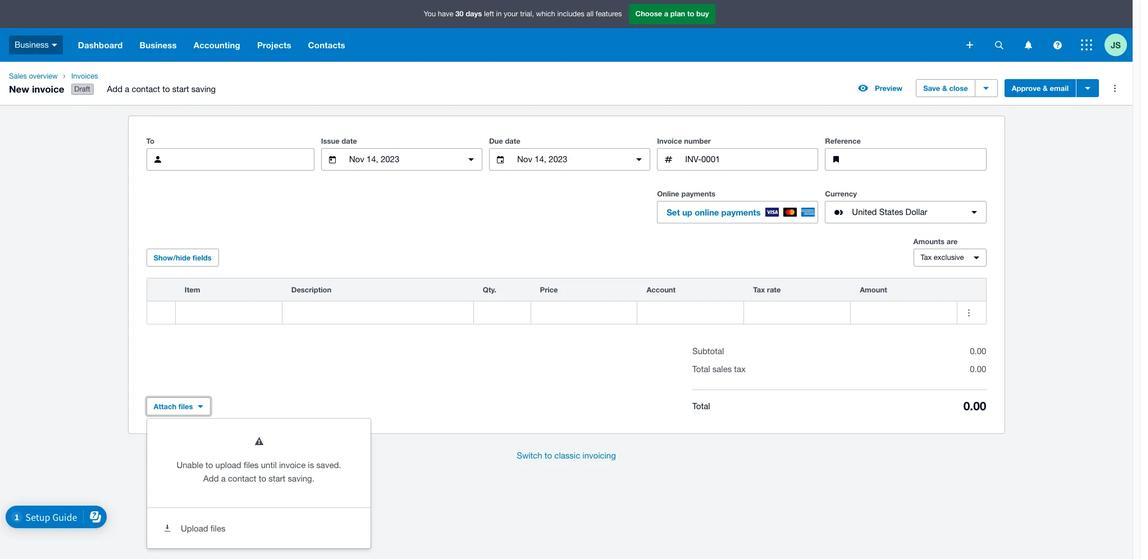 Task type: describe. For each thing, give the bounding box(es) containing it.
approve
[[1012, 84, 1041, 93]]

total for total
[[692, 401, 710, 411]]

price
[[540, 285, 558, 294]]

0.00 for subtotal
[[970, 347, 987, 356]]

buy
[[697, 9, 709, 18]]

to left upload
[[206, 461, 213, 470]]

reference
[[825, 137, 861, 146]]

0 horizontal spatial add
[[107, 84, 122, 94]]

total sales tax
[[692, 365, 746, 374]]

0.00 for total sales tax
[[970, 365, 987, 374]]

add a contact to start saving
[[107, 84, 216, 94]]

attach files
[[154, 402, 193, 411]]

online
[[657, 189, 680, 198]]

save & close
[[923, 84, 968, 93]]

0 horizontal spatial business
[[15, 40, 49, 49]]

issue date
[[321, 137, 357, 146]]

number
[[684, 137, 711, 146]]

saved.
[[316, 461, 341, 470]]

to inside button
[[545, 451, 552, 461]]

sales overview
[[9, 72, 58, 80]]

Reference text field
[[852, 149, 986, 170]]

features
[[596, 10, 622, 18]]

contacts
[[308, 40, 345, 50]]

draft
[[74, 85, 90, 93]]

group containing unable to upload files until invoice is saved. add a contact to start saving.
[[147, 419, 371, 549]]

0 horizontal spatial invoice
[[32, 83, 64, 95]]

more invoice options image
[[1104, 77, 1126, 99]]

start inside unable to upload files until invoice is saved. add a contact to start saving.
[[269, 474, 285, 484]]

2 business button from the left
[[131, 28, 185, 62]]

you
[[424, 10, 436, 18]]

dashboard
[[78, 40, 123, 50]]

unable to upload files until invoice is saved. add a contact to start saving.
[[177, 461, 341, 484]]

accounting button
[[185, 28, 249, 62]]

sales overview link
[[4, 71, 62, 82]]

invoice number
[[657, 137, 711, 146]]

payments inside popup button
[[722, 207, 761, 217]]

are
[[947, 237, 958, 246]]

unable
[[177, 461, 203, 470]]

save
[[923, 84, 940, 93]]

trial,
[[520, 10, 534, 18]]

attach
[[154, 402, 176, 411]]

amount
[[860, 285, 887, 294]]

which
[[536, 10, 555, 18]]

subtotal
[[692, 347, 724, 356]]

0 horizontal spatial contact
[[132, 84, 160, 94]]

your
[[504, 10, 518, 18]]

files inside unable to upload files until invoice is saved. add a contact to start saving.
[[244, 461, 259, 470]]

show/hide fields button
[[146, 249, 219, 267]]

1 horizontal spatial svg image
[[1053, 41, 1062, 49]]

days
[[466, 9, 482, 18]]

projects
[[257, 40, 291, 50]]

date for due date
[[505, 137, 521, 146]]

business inside navigation
[[140, 40, 177, 50]]

invoice
[[657, 137, 682, 146]]

description
[[291, 285, 332, 294]]

invoice line item list element
[[146, 278, 987, 325]]

classic
[[555, 451, 580, 461]]

show/hide fields
[[154, 253, 212, 262]]

more line item options element
[[958, 279, 986, 301]]

amounts
[[914, 237, 945, 246]]

online payments
[[657, 189, 716, 198]]

close
[[949, 84, 968, 93]]

Due date text field
[[516, 149, 624, 170]]

projects button
[[249, 28, 300, 62]]

email
[[1050, 84, 1069, 93]]

united states dollar
[[852, 207, 928, 217]]

upload files button
[[147, 515, 371, 542]]

sales
[[9, 72, 27, 80]]

more line item options image
[[958, 302, 980, 324]]

switch to classic invoicing button
[[508, 445, 625, 467]]

plan
[[671, 9, 685, 18]]

qty.
[[483, 285, 496, 294]]

contact inside unable to upload files until invoice is saved. add a contact to start saving.
[[228, 474, 256, 484]]

sales
[[713, 365, 732, 374]]

saving.
[[288, 474, 314, 484]]

approve & email button
[[1005, 79, 1076, 97]]

more date options image
[[460, 148, 482, 171]]

contacts button
[[300, 28, 354, 62]]

2 vertical spatial 0.00
[[964, 399, 987, 413]]

due
[[489, 137, 503, 146]]

preview
[[875, 84, 903, 93]]

approve & email
[[1012, 84, 1069, 93]]

in
[[496, 10, 502, 18]]

files for upload files
[[211, 524, 225, 534]]

0 vertical spatial payments
[[682, 189, 716, 198]]

upload files
[[181, 524, 225, 534]]

new invoice
[[9, 83, 64, 95]]

online
[[695, 207, 719, 217]]



Task type: locate. For each thing, give the bounding box(es) containing it.
0 vertical spatial contact
[[132, 84, 160, 94]]

navigation inside banner
[[70, 28, 959, 62]]

upload
[[181, 524, 208, 534]]

0 horizontal spatial files
[[178, 402, 193, 411]]

files right attach
[[178, 402, 193, 411]]

issue
[[321, 137, 340, 146]]

tax rate
[[753, 285, 781, 294]]

amounts are
[[914, 237, 958, 246]]

business button up the 'sales overview'
[[0, 28, 70, 62]]

files right upload
[[211, 524, 225, 534]]

&
[[942, 84, 947, 93], [1043, 84, 1048, 93]]

1 vertical spatial a
[[125, 84, 129, 94]]

& inside save & close button
[[942, 84, 947, 93]]

files for attach files
[[178, 402, 193, 411]]

more date options image
[[628, 148, 650, 171]]

To text field
[[173, 149, 314, 170]]

invoice down overview
[[32, 83, 64, 95]]

united states dollar button
[[825, 201, 987, 224]]

0 horizontal spatial tax
[[753, 285, 765, 294]]

choose
[[636, 9, 662, 18]]

set up online payments
[[667, 207, 761, 217]]

business button
[[0, 28, 70, 62], [131, 28, 185, 62]]

add inside unable to upload files until invoice is saved. add a contact to start saving.
[[203, 474, 219, 484]]

1 vertical spatial invoice
[[279, 461, 306, 470]]

left
[[484, 10, 494, 18]]

0 horizontal spatial payments
[[682, 189, 716, 198]]

Inventory item text field
[[176, 302, 282, 324]]

svg image
[[1053, 41, 1062, 49], [967, 42, 973, 48]]

1 vertical spatial total
[[692, 401, 710, 411]]

1 horizontal spatial tax
[[921, 253, 932, 262]]

date right due at the left top
[[505, 137, 521, 146]]

Price field
[[531, 302, 637, 324]]

new
[[9, 83, 29, 95]]

to down invoices link
[[162, 84, 170, 94]]

accounting
[[194, 40, 240, 50]]

states
[[879, 207, 903, 217]]

payments up online
[[682, 189, 716, 198]]

add down upload
[[203, 474, 219, 484]]

& right save
[[942, 84, 947, 93]]

have
[[438, 10, 454, 18]]

a for contact
[[125, 84, 129, 94]]

files left 'until'
[[244, 461, 259, 470]]

you have 30 days left in your trial, which includes all features
[[424, 9, 622, 18]]

js
[[1111, 40, 1121, 50]]

invoice number element
[[657, 148, 819, 171]]

1 vertical spatial files
[[244, 461, 259, 470]]

add right the draft
[[107, 84, 122, 94]]

set
[[667, 207, 680, 217]]

tax
[[921, 253, 932, 262], [753, 285, 765, 294]]

1 horizontal spatial add
[[203, 474, 219, 484]]

united
[[852, 207, 877, 217]]

business up invoices link
[[140, 40, 177, 50]]

a left the plan
[[664, 9, 669, 18]]

rate
[[767, 285, 781, 294]]

1 horizontal spatial business button
[[131, 28, 185, 62]]

svg image inside business popup button
[[52, 44, 57, 46]]

2 horizontal spatial files
[[244, 461, 259, 470]]

payments
[[682, 189, 716, 198], [722, 207, 761, 217]]

1 horizontal spatial start
[[269, 474, 285, 484]]

2 vertical spatial files
[[211, 524, 225, 534]]

tax exclusive button
[[914, 249, 987, 267]]

1 & from the left
[[942, 84, 947, 93]]

date for issue date
[[342, 137, 357, 146]]

1 vertical spatial tax
[[753, 285, 765, 294]]

30
[[456, 9, 464, 18]]

navigation containing dashboard
[[70, 28, 959, 62]]

files inside button
[[211, 524, 225, 534]]

tax for tax exclusive
[[921, 253, 932, 262]]

Issue date text field
[[348, 149, 455, 170]]

files
[[178, 402, 193, 411], [244, 461, 259, 470], [211, 524, 225, 534]]

invoices link
[[67, 71, 225, 82]]

0 horizontal spatial business button
[[0, 28, 70, 62]]

a inside unable to upload files until invoice is saved. add a contact to start saving.
[[221, 474, 226, 484]]

1 vertical spatial contact
[[228, 474, 256, 484]]

0 vertical spatial invoice
[[32, 83, 64, 95]]

1 horizontal spatial invoice
[[279, 461, 306, 470]]

exclusive
[[934, 253, 964, 262]]

files inside 'popup button'
[[178, 402, 193, 411]]

business button up invoices link
[[131, 28, 185, 62]]

1 vertical spatial 0.00
[[970, 365, 987, 374]]

invoicing
[[583, 451, 616, 461]]

upload
[[215, 461, 241, 470]]

add
[[107, 84, 122, 94], [203, 474, 219, 484]]

tax inside popup button
[[921, 253, 932, 262]]

account
[[647, 285, 676, 294]]

2 vertical spatial a
[[221, 474, 226, 484]]

0 vertical spatial 0.00
[[970, 347, 987, 356]]

tax for tax rate
[[753, 285, 765, 294]]

to
[[687, 9, 694, 18], [162, 84, 170, 94], [545, 451, 552, 461], [206, 461, 213, 470], [259, 474, 266, 484]]

0 vertical spatial files
[[178, 402, 193, 411]]

1 horizontal spatial business
[[140, 40, 177, 50]]

total
[[692, 365, 710, 374], [692, 401, 710, 411]]

0 horizontal spatial date
[[342, 137, 357, 146]]

overview
[[29, 72, 58, 80]]

date right issue
[[342, 137, 357, 146]]

to left buy
[[687, 9, 694, 18]]

0 horizontal spatial &
[[942, 84, 947, 93]]

0 vertical spatial tax
[[921, 253, 932, 262]]

start left saving
[[172, 84, 189, 94]]

1 business button from the left
[[0, 28, 70, 62]]

due date
[[489, 137, 521, 146]]

1 vertical spatial payments
[[722, 207, 761, 217]]

group
[[147, 419, 371, 549]]

a down upload
[[221, 474, 226, 484]]

saving
[[191, 84, 216, 94]]

svg image up 'email'
[[1053, 41, 1062, 49]]

2 date from the left
[[505, 137, 521, 146]]

date
[[342, 137, 357, 146], [505, 137, 521, 146]]

currency
[[825, 189, 857, 198]]

item
[[185, 285, 200, 294]]

0 horizontal spatial a
[[125, 84, 129, 94]]

0 vertical spatial add
[[107, 84, 122, 94]]

0 vertical spatial total
[[692, 365, 710, 374]]

1 horizontal spatial a
[[221, 474, 226, 484]]

& for close
[[942, 84, 947, 93]]

Invoice number text field
[[684, 149, 818, 170]]

2 total from the top
[[692, 401, 710, 411]]

dollar
[[906, 207, 928, 217]]

total for total sales tax
[[692, 365, 710, 374]]

fields
[[193, 253, 212, 262]]

invoice
[[32, 83, 64, 95], [279, 461, 306, 470]]

a down invoices link
[[125, 84, 129, 94]]

show/hide
[[154, 253, 191, 262]]

until
[[261, 461, 277, 470]]

svg image
[[1081, 39, 1092, 51], [995, 41, 1003, 49], [1025, 41, 1032, 49], [52, 44, 57, 46]]

& left 'email'
[[1043, 84, 1048, 93]]

start down 'until'
[[269, 474, 285, 484]]

includes
[[557, 10, 585, 18]]

dashboard link
[[70, 28, 131, 62]]

navigation
[[70, 28, 959, 62]]

Description text field
[[282, 302, 473, 324]]

contact down invoices link
[[132, 84, 160, 94]]

a for plan
[[664, 9, 669, 18]]

1 date from the left
[[342, 137, 357, 146]]

to right switch
[[545, 451, 552, 461]]

choose a plan to buy
[[636, 9, 709, 18]]

1 horizontal spatial &
[[1043, 84, 1048, 93]]

& inside approve & email button
[[1043, 84, 1048, 93]]

& for email
[[1043, 84, 1048, 93]]

Amount field
[[851, 302, 957, 324]]

preview button
[[852, 79, 909, 97]]

total down subtotal
[[692, 365, 710, 374]]

tax
[[734, 365, 746, 374]]

invoices
[[71, 72, 98, 80]]

all
[[587, 10, 594, 18]]

to
[[146, 137, 154, 146]]

1 horizontal spatial files
[[211, 524, 225, 534]]

tax down amounts
[[921, 253, 932, 262]]

contact
[[132, 84, 160, 94], [228, 474, 256, 484]]

business up the 'sales overview'
[[15, 40, 49, 49]]

contact down upload
[[228, 474, 256, 484]]

banner containing js
[[0, 0, 1133, 62]]

up
[[682, 207, 693, 217]]

banner
[[0, 0, 1133, 62]]

set up online payments button
[[657, 201, 819, 224]]

payments right online
[[722, 207, 761, 217]]

0 horizontal spatial start
[[172, 84, 189, 94]]

contact element
[[146, 148, 314, 171]]

attach files button
[[146, 398, 210, 416]]

1 vertical spatial add
[[203, 474, 219, 484]]

2 horizontal spatial a
[[664, 9, 669, 18]]

1 horizontal spatial payments
[[722, 207, 761, 217]]

svg image up close
[[967, 42, 973, 48]]

switch to classic invoicing
[[517, 451, 616, 461]]

total down total sales tax
[[692, 401, 710, 411]]

0 vertical spatial start
[[172, 84, 189, 94]]

tax inside invoice line item list element
[[753, 285, 765, 294]]

1 horizontal spatial date
[[505, 137, 521, 146]]

1 total from the top
[[692, 365, 710, 374]]

to down 'until'
[[259, 474, 266, 484]]

tax exclusive
[[921, 253, 964, 262]]

tax left rate
[[753, 285, 765, 294]]

0 vertical spatial a
[[664, 9, 669, 18]]

switch
[[517, 451, 542, 461]]

None field
[[176, 302, 282, 324]]

1 vertical spatial start
[[269, 474, 285, 484]]

Quantity field
[[474, 302, 530, 324]]

2 & from the left
[[1043, 84, 1048, 93]]

invoice inside unable to upload files until invoice is saved. add a contact to start saving.
[[279, 461, 306, 470]]

0 horizontal spatial svg image
[[967, 42, 973, 48]]

save & close button
[[916, 79, 975, 97]]

invoice up saving.
[[279, 461, 306, 470]]

1 horizontal spatial contact
[[228, 474, 256, 484]]



Task type: vqa. For each thing, say whether or not it's contained in the screenshot.
text box at top
no



